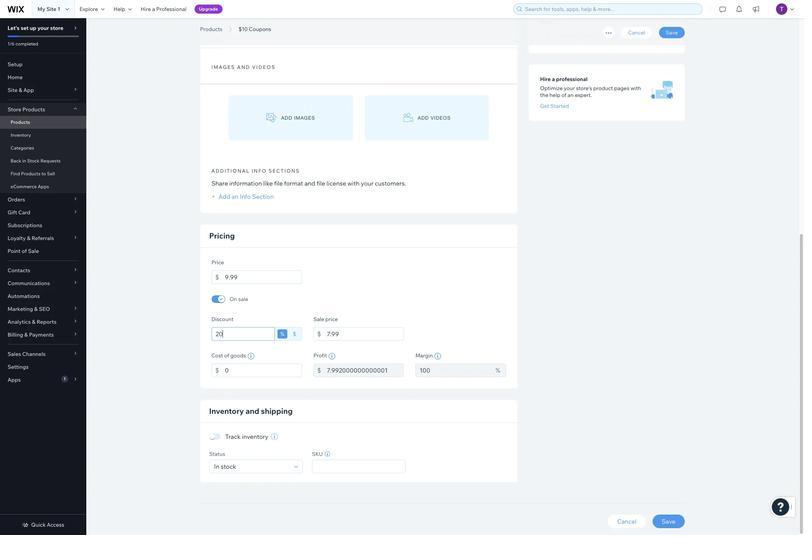 Task type: locate. For each thing, give the bounding box(es) containing it.
& inside billing & payments popup button
[[24, 331, 28, 338]]

additional info sections
[[212, 168, 300, 174]]

1 vertical spatial a
[[552, 76, 555, 83]]

1 add from the left
[[281, 115, 293, 121]]

1/6 completed
[[8, 41, 38, 47]]

cost
[[212, 352, 223, 359]]

1 down settings link
[[64, 376, 66, 381]]

ecommerce apps link
[[0, 180, 86, 193]]

hire a professional
[[141, 6, 187, 12]]

store products
[[8, 106, 45, 113]]

& inside loyalty & referrals dropdown button
[[27, 235, 30, 242]]

0 horizontal spatial with
[[348, 180, 360, 187]]

1 vertical spatial products link
[[0, 116, 86, 129]]

& for marketing
[[34, 306, 38, 312]]

1 file from the left
[[274, 180, 283, 187]]

sale left price
[[314, 316, 324, 323]]

Start typing a brand name field
[[543, 28, 671, 41]]

your left customers.
[[361, 180, 374, 187]]

let's
[[8, 25, 20, 31]]

0 horizontal spatial hire
[[141, 6, 151, 12]]

0 vertical spatial %
[[280, 331, 285, 337]]

site & app button
[[0, 84, 86, 97]]

info tooltip image right profit
[[329, 353, 335, 360]]

gift
[[8, 209, 17, 216]]

inventory
[[242, 433, 269, 441]]

sale inside the point of sale "link"
[[28, 248, 39, 255]]

1 vertical spatial 1
[[64, 376, 66, 381]]

0 vertical spatial inventory
[[11, 132, 31, 138]]

add right "gallery" image in the left top of the page
[[281, 115, 293, 121]]

professional
[[156, 6, 187, 12]]

1 vertical spatial save button
[[653, 515, 685, 528]]

add
[[219, 193, 230, 200]]

1 vertical spatial with
[[348, 180, 360, 187]]

1 vertical spatial of
[[22, 248, 27, 255]]

orders
[[8, 196, 25, 203]]

of right point
[[22, 248, 27, 255]]

hire
[[141, 6, 151, 12], [540, 76, 551, 83]]

2 horizontal spatial of
[[562, 92, 567, 98]]

products inside store products dropdown button
[[22, 106, 45, 113]]

hire inside $10 coupons form
[[540, 76, 551, 83]]

& for billing
[[24, 331, 28, 338]]

None text field
[[225, 270, 302, 284], [327, 364, 404, 377], [225, 270, 302, 284], [327, 364, 404, 377]]

2 add from the left
[[418, 115, 429, 121]]

1
[[58, 6, 60, 12], [64, 376, 66, 381]]

and
[[237, 64, 250, 70], [305, 180, 315, 187], [246, 406, 259, 416]]

info
[[252, 168, 267, 174]]

0 horizontal spatial sale
[[28, 248, 39, 255]]

0 horizontal spatial info tooltip image
[[329, 353, 335, 360]]

cancel for the top cancel button
[[628, 29, 645, 36]]

a up optimize
[[552, 76, 555, 83]]

0 vertical spatial cancel
[[628, 29, 645, 36]]

site
[[46, 6, 56, 12], [8, 87, 18, 94]]

products inside find products to sell link
[[21, 171, 40, 176]]

and left 'shipping'
[[246, 406, 259, 416]]

sections
[[269, 168, 300, 174]]

products
[[200, 26, 223, 33], [22, 106, 45, 113], [11, 119, 30, 125], [21, 171, 40, 176]]

1 horizontal spatial 1
[[64, 376, 66, 381]]

inventory inside 'sidebar' element
[[11, 132, 31, 138]]

& left app
[[19, 87, 22, 94]]

billing & payments button
[[0, 328, 86, 341]]

1 horizontal spatial of
[[224, 352, 229, 359]]

sale price
[[314, 316, 338, 323]]

with
[[631, 85, 641, 92], [348, 180, 360, 187]]

& left seo at left
[[34, 306, 38, 312]]

coupons
[[227, 16, 286, 33], [249, 26, 271, 33]]

2 horizontal spatial your
[[564, 85, 575, 92]]

1 info tooltip image from the left
[[329, 353, 335, 360]]

your
[[37, 25, 49, 31], [564, 85, 575, 92], [361, 180, 374, 187]]

0 vertical spatial of
[[562, 92, 567, 98]]

$
[[215, 273, 219, 281], [317, 330, 321, 338], [293, 331, 296, 337], [215, 367, 219, 374], [317, 367, 321, 374]]

products right store
[[22, 106, 45, 113]]

images
[[294, 115, 315, 121]]

inventory up categories
[[11, 132, 31, 138]]

1 vertical spatial an
[[232, 193, 239, 200]]

0 horizontal spatial site
[[8, 87, 18, 94]]

site down home
[[8, 87, 18, 94]]

add for add videos
[[418, 115, 429, 121]]

1 horizontal spatial apps
[[38, 184, 49, 189]]

card
[[18, 209, 30, 216]]

& right loyalty
[[27, 235, 30, 242]]

shipping
[[261, 406, 293, 416]]

1 vertical spatial site
[[8, 87, 18, 94]]

find products to sell
[[11, 171, 55, 176]]

info tooltip image right margin
[[434, 353, 441, 360]]

0 horizontal spatial a
[[152, 6, 155, 12]]

None field
[[212, 460, 292, 473], [315, 460, 403, 473], [212, 460, 292, 473], [315, 460, 403, 473]]

None text field
[[212, 327, 275, 341], [225, 364, 302, 377], [416, 364, 492, 377], [212, 327, 275, 341], [225, 364, 302, 377], [416, 364, 492, 377]]

sales
[[8, 351, 21, 358]]

0 horizontal spatial inventory
[[11, 132, 31, 138]]

& inside site & app popup button
[[19, 87, 22, 94]]

products up 'ecommerce apps' in the left top of the page
[[21, 171, 40, 176]]

& inside analytics & reports popup button
[[32, 319, 35, 325]]

an
[[568, 92, 574, 98], [232, 193, 239, 200]]

get started link
[[540, 103, 569, 109]]

1 vertical spatial hire
[[540, 76, 551, 83]]

your right up
[[37, 25, 49, 31]]

1 vertical spatial your
[[564, 85, 575, 92]]

1 horizontal spatial an
[[568, 92, 574, 98]]

sale down 'loyalty & referrals'
[[28, 248, 39, 255]]

quick access button
[[22, 522, 64, 528]]

0 vertical spatial site
[[46, 6, 56, 12]]

a left professional
[[152, 6, 155, 12]]

payments
[[29, 331, 54, 338]]

sidebar element
[[0, 18, 86, 535]]

0 vertical spatial apps
[[38, 184, 49, 189]]

add for add images
[[281, 115, 293, 121]]

file left license
[[317, 180, 325, 187]]

help
[[114, 6, 125, 12]]

file
[[274, 180, 283, 187], [317, 180, 325, 187]]

and right the format
[[305, 180, 315, 187]]

products link down store products
[[0, 116, 86, 129]]

and left videos
[[237, 64, 250, 70]]

1 vertical spatial sale
[[314, 316, 324, 323]]

0 vertical spatial products link
[[196, 25, 226, 33]]

back
[[11, 158, 21, 164]]

0 horizontal spatial apps
[[8, 376, 21, 383]]

0 vertical spatial your
[[37, 25, 49, 31]]

site right my
[[46, 6, 56, 12]]

requests
[[41, 158, 61, 164]]

%
[[280, 331, 285, 337], [496, 367, 501, 374]]

inventory up track
[[209, 406, 244, 416]]

quick
[[31, 522, 46, 528]]

of inside the point of sale "link"
[[22, 248, 27, 255]]

info tooltip image for profit
[[329, 353, 335, 360]]

your inside 'sidebar' element
[[37, 25, 49, 31]]

contacts
[[8, 267, 30, 274]]

an left expert.
[[568, 92, 574, 98]]

1 horizontal spatial with
[[631, 85, 641, 92]]

with right license
[[348, 180, 360, 187]]

0 horizontal spatial 1
[[58, 6, 60, 12]]

& left reports
[[32, 319, 35, 325]]

0 vertical spatial hire
[[141, 6, 151, 12]]

setup
[[8, 61, 23, 68]]

apps down find products to sell link
[[38, 184, 49, 189]]

1 vertical spatial cancel
[[618, 518, 637, 525]]

1 vertical spatial save
[[662, 518, 676, 525]]

0 vertical spatial sale
[[28, 248, 39, 255]]

hire up optimize
[[540, 76, 551, 83]]

0 vertical spatial and
[[237, 64, 250, 70]]

products down upgrade "button"
[[200, 26, 223, 33]]

0 horizontal spatial your
[[37, 25, 49, 31]]

$10 coupons
[[200, 16, 286, 33], [239, 26, 271, 33]]

an left info
[[232, 193, 239, 200]]

and for shipping
[[246, 406, 259, 416]]

1 horizontal spatial inventory
[[209, 406, 244, 416]]

& inside marketing & seo popup button
[[34, 306, 38, 312]]

0 horizontal spatial $10
[[200, 16, 224, 33]]

1 vertical spatial inventory
[[209, 406, 244, 416]]

1 horizontal spatial add
[[418, 115, 429, 121]]

sku
[[312, 451, 323, 458]]

analytics & reports
[[8, 319, 57, 325]]

license
[[327, 180, 346, 187]]

site & app
[[8, 87, 34, 94]]

2 info tooltip image from the left
[[434, 353, 441, 360]]

& right billing
[[24, 331, 28, 338]]

subscriptions link
[[0, 219, 86, 232]]

0 vertical spatial save
[[666, 29, 678, 36]]

1 vertical spatial cancel button
[[608, 515, 646, 528]]

price
[[326, 316, 338, 323]]

1 horizontal spatial your
[[361, 180, 374, 187]]

inventory link
[[0, 129, 86, 142]]

inventory inside $10 coupons form
[[209, 406, 244, 416]]

pages
[[614, 85, 630, 92]]

1 horizontal spatial a
[[552, 76, 555, 83]]

a inside $10 coupons form
[[552, 76, 555, 83]]

of right help
[[562, 92, 567, 98]]

products link down upgrade "button"
[[196, 25, 226, 33]]

1 horizontal spatial sale
[[314, 316, 324, 323]]

brand
[[540, 19, 555, 26]]

get started
[[540, 103, 569, 109]]

inventory for inventory and shipping
[[209, 406, 244, 416]]

file right 'like'
[[274, 180, 283, 187]]

1 horizontal spatial hire
[[540, 76, 551, 83]]

0 horizontal spatial of
[[22, 248, 27, 255]]

hire right help button
[[141, 6, 151, 12]]

0 vertical spatial an
[[568, 92, 574, 98]]

2 vertical spatial of
[[224, 352, 229, 359]]

0 horizontal spatial products link
[[0, 116, 86, 129]]

setup link
[[0, 58, 86, 71]]

1 horizontal spatial file
[[317, 180, 325, 187]]

0 vertical spatial with
[[631, 85, 641, 92]]

gallery image
[[267, 113, 277, 123]]

get
[[540, 103, 550, 109]]

products down store
[[11, 119, 30, 125]]

1 horizontal spatial site
[[46, 6, 56, 12]]

marketing & seo
[[8, 306, 50, 312]]

add right "videos icon"
[[418, 115, 429, 121]]

of right cost
[[224, 352, 229, 359]]

ecommerce apps
[[11, 184, 49, 189]]

0 horizontal spatial file
[[274, 180, 283, 187]]

apps down settings
[[8, 376, 21, 383]]

1 horizontal spatial %
[[496, 367, 501, 374]]

0 vertical spatial a
[[152, 6, 155, 12]]

sale inside $10 coupons form
[[314, 316, 324, 323]]

started
[[551, 103, 569, 109]]

point of sale
[[8, 248, 39, 255]]

your down the professional
[[564, 85, 575, 92]]

add
[[281, 115, 293, 121], [418, 115, 429, 121]]

0 horizontal spatial add
[[281, 115, 293, 121]]

upgrade button
[[195, 5, 223, 14]]

share information like file format and file license with your customers.
[[212, 180, 406, 187]]

loyalty & referrals
[[8, 235, 54, 242]]

sale
[[28, 248, 39, 255], [314, 316, 324, 323]]

with right the pages
[[631, 85, 641, 92]]

info tooltip image
[[329, 353, 335, 360], [434, 353, 441, 360]]

1 right my
[[58, 6, 60, 12]]

product
[[594, 85, 613, 92]]

1 horizontal spatial info tooltip image
[[434, 353, 441, 360]]

sell
[[47, 171, 55, 176]]

add images
[[281, 115, 315, 121]]

Search for tools, apps, help & more... field
[[523, 4, 700, 14]]

and for videos
[[237, 64, 250, 70]]

2 vertical spatial and
[[246, 406, 259, 416]]



Task type: describe. For each thing, give the bounding box(es) containing it.
share
[[212, 180, 228, 187]]

profit
[[314, 352, 327, 359]]

automations
[[8, 293, 40, 300]]

to
[[41, 171, 46, 176]]

0 vertical spatial save button
[[659, 27, 685, 38]]

upgrade
[[199, 6, 218, 12]]

pricing
[[209, 231, 235, 241]]

home
[[8, 74, 23, 81]]

billing
[[8, 331, 23, 338]]

add an info section
[[217, 193, 274, 200]]

your inside optimize your store's product pages with the help of an expert.
[[564, 85, 575, 92]]

up
[[30, 25, 36, 31]]

an inside optimize your store's product pages with the help of an expert.
[[568, 92, 574, 98]]

find
[[11, 171, 20, 176]]

of for cost of goods
[[224, 352, 229, 359]]

on sale
[[230, 296, 248, 303]]

optimize
[[540, 85, 563, 92]]

find products to sell link
[[0, 167, 86, 180]]

1 vertical spatial and
[[305, 180, 315, 187]]

set
[[21, 25, 29, 31]]

products inside $10 coupons form
[[200, 26, 223, 33]]

categories
[[11, 145, 34, 151]]

save for the bottom save button
[[662, 518, 676, 525]]

in
[[22, 158, 26, 164]]

1 inside 'sidebar' element
[[64, 376, 66, 381]]

orders button
[[0, 193, 86, 206]]

videos icon image
[[403, 113, 413, 123]]

let's set up your store
[[8, 25, 63, 31]]

track inventory
[[225, 433, 269, 441]]

ecommerce
[[11, 184, 37, 189]]

marketing
[[8, 306, 33, 312]]

a for professional
[[152, 6, 155, 12]]

quick access
[[31, 522, 64, 528]]

hire a professional link
[[136, 0, 191, 18]]

app
[[23, 87, 34, 94]]

completed
[[15, 41, 38, 47]]

help
[[550, 92, 561, 98]]

inventory for inventory
[[11, 132, 31, 138]]

loyalty
[[8, 235, 26, 242]]

expert.
[[575, 92, 592, 98]]

section
[[252, 193, 274, 200]]

0 vertical spatial cancel button
[[622, 27, 652, 38]]

settings link
[[0, 361, 86, 373]]

a for professional
[[552, 76, 555, 83]]

with inside optimize your store's product pages with the help of an expert.
[[631, 85, 641, 92]]

sale
[[238, 296, 248, 303]]

& for loyalty
[[27, 235, 30, 242]]

explore
[[80, 6, 98, 12]]

add videos
[[418, 115, 451, 121]]

reports
[[37, 319, 57, 325]]

back in stock requests
[[11, 158, 61, 164]]

seo
[[39, 306, 50, 312]]

communications
[[8, 280, 50, 287]]

marketing & seo button
[[0, 303, 86, 315]]

inventory and shipping
[[209, 406, 293, 416]]

format
[[284, 180, 303, 187]]

hire for hire a professional
[[141, 6, 151, 12]]

access
[[47, 522, 64, 528]]

hire for hire a professional
[[540, 76, 551, 83]]

status
[[209, 451, 225, 458]]

automations link
[[0, 290, 86, 303]]

store
[[8, 106, 21, 113]]

contacts button
[[0, 264, 86, 277]]

$10 coupons form
[[86, 0, 804, 535]]

my
[[37, 6, 45, 12]]

2 vertical spatial your
[[361, 180, 374, 187]]

goods
[[230, 352, 246, 359]]

videos
[[252, 64, 276, 70]]

professional
[[556, 76, 588, 83]]

0 horizontal spatial %
[[280, 331, 285, 337]]

referrals
[[32, 235, 54, 242]]

0 vertical spatial 1
[[58, 6, 60, 12]]

discount
[[212, 316, 234, 323]]

gift card button
[[0, 206, 86, 219]]

1 vertical spatial apps
[[8, 376, 21, 383]]

additional
[[212, 168, 250, 174]]

info tooltip image for margin
[[434, 353, 441, 360]]

cancel for bottommost cancel button
[[618, 518, 637, 525]]

my site 1
[[37, 6, 60, 12]]

2 file from the left
[[317, 180, 325, 187]]

store's
[[576, 85, 592, 92]]

info tooltip image
[[248, 353, 254, 360]]

1 horizontal spatial products link
[[196, 25, 226, 33]]

customers.
[[375, 180, 406, 187]]

settings
[[8, 364, 29, 370]]

$ text field
[[327, 327, 404, 341]]

information
[[229, 180, 262, 187]]

of inside optimize your store's product pages with the help of an expert.
[[562, 92, 567, 98]]

& for site
[[19, 87, 22, 94]]

margin
[[416, 352, 433, 359]]

of for point of sale
[[22, 248, 27, 255]]

0 horizontal spatial an
[[232, 193, 239, 200]]

help button
[[109, 0, 136, 18]]

channels
[[22, 351, 46, 358]]

& for analytics
[[32, 319, 35, 325]]

analytics
[[8, 319, 31, 325]]

point
[[8, 248, 21, 255]]

site inside site & app popup button
[[8, 87, 18, 94]]

save for the top save button
[[666, 29, 678, 36]]

store
[[50, 25, 63, 31]]

track
[[225, 433, 241, 441]]

like
[[263, 180, 273, 187]]

sales channels
[[8, 351, 46, 358]]

loyalty & referrals button
[[0, 232, 86, 245]]

1 horizontal spatial $10
[[239, 26, 248, 33]]

subscriptions
[[8, 222, 42, 229]]

sales channels button
[[0, 348, 86, 361]]

1 vertical spatial %
[[496, 367, 501, 374]]



Task type: vqa. For each thing, say whether or not it's contained in the screenshot.
Store Products popup button on the left of page
yes



